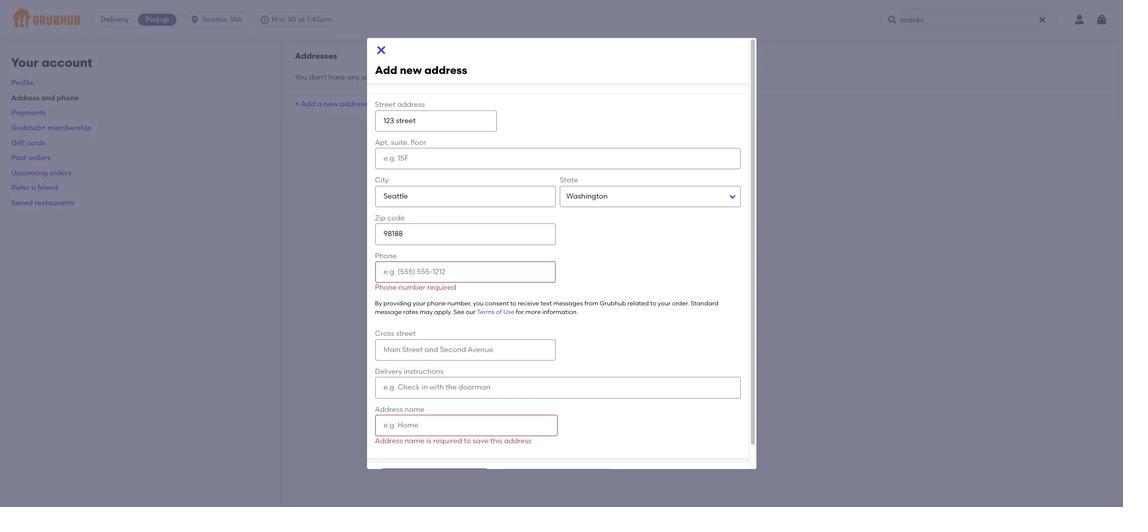Task type: locate. For each thing, give the bounding box(es) containing it.
required
[[427, 284, 457, 292], [433, 437, 462, 446]]

see
[[454, 309, 465, 316]]

add right any
[[375, 64, 398, 77]]

name
[[405, 406, 425, 414], [405, 437, 425, 446]]

0 vertical spatial name
[[405, 406, 425, 414]]

1 vertical spatial phone
[[427, 300, 446, 307]]

phone number required alert
[[375, 284, 457, 292]]

0 vertical spatial address
[[11, 94, 40, 102]]

past orders link
[[11, 154, 51, 162]]

street
[[375, 101, 396, 109]]

order.
[[673, 300, 690, 307]]

+
[[295, 100, 299, 108]]

address inside button
[[340, 100, 368, 108]]

upcoming orders
[[11, 169, 71, 177]]

phone
[[57, 94, 79, 102], [427, 300, 446, 307]]

new down have
[[324, 100, 338, 108]]

1 horizontal spatial add
[[375, 64, 398, 77]]

0 horizontal spatial delivery
[[101, 15, 129, 24]]

address name is required to save this address alert
[[375, 437, 532, 446]]

1 your from the left
[[413, 300, 426, 307]]

delivery left the pickup
[[101, 15, 129, 24]]

+ add a new address
[[295, 100, 368, 108]]

1 vertical spatial add
[[301, 100, 316, 108]]

rates
[[404, 309, 419, 316]]

1 vertical spatial name
[[405, 437, 425, 446]]

1 vertical spatial address
[[375, 406, 403, 414]]

street address
[[375, 101, 425, 109]]

1 vertical spatial delivery
[[375, 368, 402, 376]]

you
[[473, 300, 484, 307]]

orders up the "friend"
[[49, 169, 71, 177]]

orders up upcoming orders link
[[28, 154, 51, 162]]

new up street address
[[400, 64, 422, 77]]

message
[[375, 309, 402, 316]]

delivery left instructions
[[375, 368, 402, 376]]

name down delivery instructions
[[405, 406, 425, 414]]

address down delivery instructions
[[375, 406, 403, 414]]

to
[[511, 300, 517, 307], [651, 300, 657, 307], [464, 437, 471, 446]]

phone
[[375, 252, 397, 261], [375, 284, 397, 292]]

upcoming orders link
[[11, 169, 71, 177]]

a right the refer on the top
[[31, 184, 36, 193]]

address and phone
[[11, 94, 79, 102]]

address down address name
[[375, 437, 403, 446]]

seattle,
[[202, 15, 229, 24]]

add right +
[[301, 100, 316, 108]]

add
[[375, 64, 398, 77], [301, 100, 316, 108]]

delivery inside button
[[101, 15, 129, 24]]

svg image
[[1097, 14, 1109, 26], [1039, 16, 1047, 24]]

grubhub+
[[11, 124, 46, 132]]

new
[[400, 64, 422, 77], [324, 100, 338, 108]]

address down any
[[340, 100, 368, 108]]

Address name text field
[[375, 415, 558, 437]]

address down profile link
[[11, 94, 40, 102]]

street
[[396, 330, 416, 339]]

1 horizontal spatial svg image
[[1097, 14, 1109, 26]]

your
[[413, 300, 426, 307], [658, 300, 671, 307]]

2 your from the left
[[658, 300, 671, 307]]

name left is
[[405, 437, 425, 446]]

1 vertical spatial a
[[31, 184, 36, 193]]

1 vertical spatial phone
[[375, 284, 397, 292]]

a right +
[[317, 100, 322, 108]]

0 vertical spatial required
[[427, 284, 457, 292]]

phone right and
[[57, 94, 79, 102]]

1 vertical spatial new
[[324, 100, 338, 108]]

City text field
[[375, 186, 556, 208]]

your left order.
[[658, 300, 671, 307]]

phone down zip code
[[375, 252, 397, 261]]

svg image
[[190, 15, 200, 25], [260, 15, 270, 25], [888, 15, 898, 25], [375, 44, 387, 56]]

nov 30 at 1:45pm button
[[253, 12, 343, 28]]

1 horizontal spatial new
[[400, 64, 422, 77]]

nov
[[272, 15, 286, 24]]

address name
[[375, 406, 425, 414]]

0 vertical spatial add
[[375, 64, 398, 77]]

0 vertical spatial new
[[400, 64, 422, 77]]

phone up by
[[375, 284, 397, 292]]

wa
[[230, 15, 243, 24]]

required right is
[[433, 437, 462, 446]]

address
[[11, 94, 40, 102], [375, 406, 403, 414], [375, 437, 403, 446]]

1 horizontal spatial delivery
[[375, 368, 402, 376]]

orders for upcoming orders
[[49, 169, 71, 177]]

0 horizontal spatial add
[[301, 100, 316, 108]]

to up "use"
[[511, 300, 517, 307]]

past
[[11, 154, 27, 162]]

and
[[41, 94, 55, 102]]

0 vertical spatial a
[[317, 100, 322, 108]]

address for address name is required to save this address
[[375, 437, 403, 446]]

Phone telephone field
[[375, 262, 556, 283]]

1 horizontal spatial to
[[511, 300, 517, 307]]

2 name from the top
[[405, 437, 425, 446]]

new inside button
[[324, 100, 338, 108]]

1 horizontal spatial your
[[658, 300, 671, 307]]

your up the may
[[413, 300, 426, 307]]

for
[[516, 309, 524, 316]]

at
[[298, 15, 305, 24]]

pickup button
[[136, 12, 179, 28]]

to left save
[[464, 437, 471, 446]]

0 vertical spatial phone
[[375, 252, 397, 261]]

orders
[[28, 154, 51, 162], [49, 169, 71, 177]]

account
[[41, 55, 92, 70]]

0 vertical spatial phone
[[57, 94, 79, 102]]

0 horizontal spatial your
[[413, 300, 426, 307]]

your
[[11, 55, 38, 70]]

delivery
[[101, 15, 129, 24], [375, 368, 402, 376]]

1 vertical spatial required
[[433, 437, 462, 446]]

0 vertical spatial orders
[[28, 154, 51, 162]]

any
[[347, 73, 360, 81]]

1 horizontal spatial phone
[[427, 300, 446, 307]]

0 horizontal spatial new
[[324, 100, 338, 108]]

save
[[473, 437, 489, 446]]

1 name from the top
[[405, 406, 425, 414]]

apt, suite, floor
[[375, 138, 427, 147]]

1 phone from the top
[[375, 252, 397, 261]]

Apt, suite, floor text field
[[375, 148, 741, 170]]

friend
[[38, 184, 58, 193]]

by providing your phone number, you consent to receive text messages from grubhub related to your order. standard message rates may apply. see our
[[375, 300, 719, 316]]

this
[[491, 437, 503, 446]]

saved
[[362, 73, 382, 81]]

Cross street text field
[[375, 340, 556, 361]]

0 vertical spatial delivery
[[101, 15, 129, 24]]

address right 'this'
[[504, 437, 532, 446]]

messages
[[554, 300, 583, 307]]

0 horizontal spatial a
[[31, 184, 36, 193]]

Delivery instructions text field
[[375, 378, 741, 399]]

restaurants
[[35, 199, 75, 208]]

address name is required to save this address
[[375, 437, 532, 446]]

0 horizontal spatial to
[[464, 437, 471, 446]]

2 vertical spatial address
[[375, 437, 403, 446]]

1 vertical spatial orders
[[49, 169, 71, 177]]

Street address text field
[[375, 110, 497, 132]]

2 phone from the top
[[375, 284, 397, 292]]

+ add a new address button
[[295, 95, 368, 114]]

to right related
[[651, 300, 657, 307]]

phone up apply.
[[427, 300, 446, 307]]

gift cards
[[11, 139, 46, 147]]

phone for phone number required
[[375, 284, 397, 292]]

by
[[375, 300, 382, 307]]

seattle, wa
[[202, 15, 243, 24]]

cross street
[[375, 330, 416, 339]]

a
[[317, 100, 322, 108], [31, 184, 36, 193]]

address
[[425, 64, 468, 77], [340, 100, 368, 108], [398, 101, 425, 109], [504, 437, 532, 446]]

required up the number,
[[427, 284, 457, 292]]

1 horizontal spatial a
[[317, 100, 322, 108]]



Task type: describe. For each thing, give the bounding box(es) containing it.
addresses
[[295, 51, 338, 61]]

grubhub+ membership
[[11, 124, 92, 132]]

refer a friend link
[[11, 184, 58, 193]]

svg image inside the seattle, wa button
[[190, 15, 200, 25]]

refer
[[11, 184, 30, 193]]

address right the street
[[398, 101, 425, 109]]

you
[[295, 73, 308, 81]]

number,
[[448, 300, 472, 307]]

is
[[427, 437, 432, 446]]

delivery button
[[93, 12, 136, 28]]

name for address name is required to save this address
[[405, 437, 425, 446]]

providing
[[384, 300, 412, 307]]

cross
[[375, 330, 395, 339]]

zip
[[375, 214, 386, 223]]

terms of use link
[[477, 309, 515, 316]]

svg image inside the nov 30 at 1:45pm button
[[260, 15, 270, 25]]

main navigation navigation
[[0, 0, 1124, 40]]

don't
[[309, 73, 327, 81]]

may
[[420, 309, 433, 316]]

0 horizontal spatial svg image
[[1039, 16, 1047, 24]]

saved restaurants
[[11, 199, 75, 208]]

profile link
[[11, 79, 34, 87]]

have
[[329, 73, 346, 81]]

address for address name
[[375, 406, 403, 414]]

saved
[[11, 199, 33, 208]]

gift cards link
[[11, 139, 46, 147]]

apply.
[[435, 309, 452, 316]]

Zip code telephone field
[[375, 224, 556, 245]]

more
[[526, 309, 541, 316]]

instructions
[[404, 368, 444, 376]]

apt,
[[375, 138, 390, 147]]

address and phone link
[[11, 94, 79, 102]]

a inside button
[[317, 100, 322, 108]]

terms
[[477, 309, 495, 316]]

orders for past orders
[[28, 154, 51, 162]]

past orders
[[11, 154, 51, 162]]

delivery instructions
[[375, 368, 444, 376]]

of
[[496, 309, 502, 316]]

refer a friend
[[11, 184, 58, 193]]

profile
[[11, 79, 34, 87]]

grubhub
[[600, 300, 627, 307]]

membership
[[48, 124, 92, 132]]

state
[[560, 176, 579, 185]]

add inside + add a new address button
[[301, 100, 316, 108]]

upcoming
[[11, 169, 48, 177]]

add new address
[[375, 64, 468, 77]]

your account
[[11, 55, 92, 70]]

phone inside by providing your phone number, you consent to receive text messages from grubhub related to your order. standard message rates may apply. see our
[[427, 300, 446, 307]]

zip code
[[375, 214, 405, 223]]

addresses.
[[384, 73, 421, 81]]

consent
[[485, 300, 509, 307]]

from
[[585, 300, 599, 307]]

30
[[288, 15, 296, 24]]

phone for phone
[[375, 252, 397, 261]]

terms of use for more information.
[[477, 309, 579, 316]]

use
[[504, 309, 515, 316]]

text
[[541, 300, 552, 307]]

address for address and phone
[[11, 94, 40, 102]]

grubhub+ membership link
[[11, 124, 92, 132]]

suite,
[[391, 138, 409, 147]]

code
[[388, 214, 405, 223]]

receive
[[518, 300, 540, 307]]

1:45pm
[[307, 15, 332, 24]]

2 horizontal spatial to
[[651, 300, 657, 307]]

standard
[[691, 300, 719, 307]]

our
[[466, 309, 476, 316]]

name for address name
[[405, 406, 425, 414]]

gift
[[11, 139, 24, 147]]

floor
[[411, 138, 427, 147]]

city
[[375, 176, 389, 185]]

you don't have any saved addresses.
[[295, 73, 421, 81]]

cards
[[26, 139, 46, 147]]

number
[[399, 284, 426, 292]]

pickup
[[145, 15, 169, 24]]

0 horizontal spatial phone
[[57, 94, 79, 102]]

saved restaurants link
[[11, 199, 75, 208]]

address right addresses.
[[425, 64, 468, 77]]

phone number required
[[375, 284, 457, 292]]

delivery for delivery instructions
[[375, 368, 402, 376]]

delivery for delivery
[[101, 15, 129, 24]]

payments link
[[11, 109, 46, 117]]

related
[[628, 300, 649, 307]]

nov 30 at 1:45pm
[[272, 15, 332, 24]]

payments
[[11, 109, 46, 117]]



Task type: vqa. For each thing, say whether or not it's contained in the screenshot.
Categories
no



